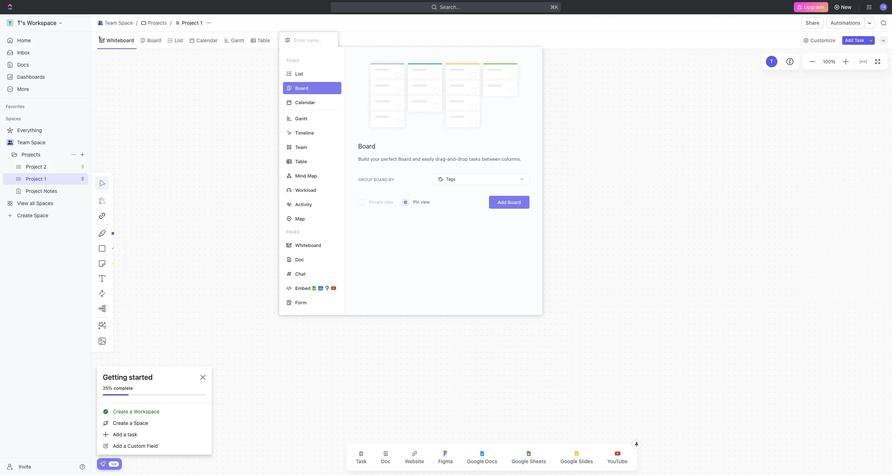 Task type: vqa. For each thing, say whether or not it's contained in the screenshot.
Embed
yes



Task type: describe. For each thing, give the bounding box(es) containing it.
group board by:
[[358, 177, 395, 182]]

google sheets button
[[506, 447, 552, 469]]

started
[[129, 373, 153, 382]]

slides
[[579, 459, 593, 465]]

and
[[412, 156, 421, 162]]

spaces
[[6, 116, 21, 121]]

25%
[[103, 386, 112, 391]]

drop
[[458, 156, 468, 162]]

customize
[[810, 37, 836, 43]]

share button
[[802, 17, 824, 29]]

25% complete
[[103, 386, 133, 391]]

0 horizontal spatial doc
[[295, 257, 304, 262]]

doc inside button
[[381, 459, 391, 465]]

getting started
[[103, 373, 153, 382]]

1 horizontal spatial projects
[[148, 20, 167, 26]]

drag-
[[435, 156, 448, 162]]

0 horizontal spatial table
[[257, 37, 270, 43]]

embed
[[295, 285, 311, 291]]

0 horizontal spatial map
[[295, 216, 305, 222]]

google slides button
[[555, 447, 599, 469]]

favorites
[[6, 104, 25, 109]]

upgrade
[[804, 4, 825, 10]]

view button
[[279, 32, 302, 49]]

⌘k
[[551, 4, 558, 10]]

automations
[[831, 20, 861, 26]]

1
[[200, 20, 202, 26]]

gantt link
[[230, 35, 244, 45]]

mind
[[295, 173, 306, 179]]

google docs
[[467, 459, 497, 465]]

perfect
[[381, 156, 397, 162]]

share
[[806, 20, 820, 26]]

home
[[17, 37, 31, 43]]

your
[[370, 156, 380, 162]]

website
[[405, 459, 424, 465]]

docs inside button
[[485, 459, 497, 465]]

add for add board
[[498, 200, 507, 205]]

table link
[[256, 35, 270, 45]]

new
[[841, 4, 852, 10]]

2 horizontal spatial team
[[295, 144, 307, 150]]

add task button
[[842, 36, 867, 45]]

0 vertical spatial map
[[307, 173, 317, 179]]

between
[[482, 156, 500, 162]]

task button
[[350, 447, 373, 469]]

t
[[770, 58, 773, 64]]

field
[[147, 443, 158, 449]]

private
[[369, 200, 383, 205]]

whiteboard link
[[105, 35, 134, 45]]

pages
[[286, 230, 299, 234]]

create a workspace
[[113, 409, 159, 415]]

by:
[[389, 177, 395, 182]]

1 horizontal spatial list
[[295, 71, 303, 76]]

google slides
[[561, 459, 593, 465]]

dashboards link
[[3, 71, 88, 83]]

form
[[295, 300, 307, 305]]

automations button
[[827, 18, 864, 28]]

add task
[[845, 37, 864, 43]]

add board
[[498, 200, 521, 205]]

doc button
[[375, 447, 396, 469]]

tasks
[[469, 156, 481, 162]]

youtube
[[607, 459, 628, 465]]

activity
[[295, 202, 312, 207]]

add a custom field
[[113, 443, 158, 449]]

1 horizontal spatial team space
[[105, 20, 133, 26]]

group
[[358, 177, 373, 182]]

1 horizontal spatial table
[[295, 159, 307, 164]]

custom
[[128, 443, 145, 449]]

favorites button
[[3, 102, 28, 111]]

projects link inside tree
[[21, 149, 68, 161]]

complete
[[114, 386, 133, 391]]

0 vertical spatial projects link
[[139, 19, 169, 27]]

team inside the sidebar navigation
[[17, 139, 30, 145]]

chat
[[295, 271, 306, 277]]

project 1
[[182, 20, 202, 26]]

1 horizontal spatial team space link
[[96, 19, 135, 27]]

board link
[[146, 35, 161, 45]]

list link
[[173, 35, 183, 45]]

100% button
[[822, 57, 837, 66]]

1 horizontal spatial team
[[105, 20, 117, 26]]

google for google sheets
[[512, 459, 529, 465]]

google docs button
[[461, 447, 503, 469]]

1 vertical spatial team space link
[[17, 137, 87, 148]]

0 vertical spatial whiteboard
[[106, 37, 134, 43]]

add a task
[[113, 432, 137, 438]]

figma
[[438, 459, 453, 465]]

inbox
[[17, 49, 30, 56]]

board
[[374, 177, 388, 182]]

add for add a custom field
[[113, 443, 122, 449]]

create a space
[[113, 420, 148, 426]]

inbox link
[[3, 47, 88, 58]]

upgrade link
[[794, 2, 828, 12]]



Task type: locate. For each thing, give the bounding box(es) containing it.
google left sheets
[[512, 459, 529, 465]]

onboarding checklist button element
[[100, 462, 106, 467]]

a up task
[[130, 420, 132, 426]]

private view
[[369, 200, 393, 205]]

task
[[128, 432, 137, 438]]

home link
[[3, 35, 88, 46]]

0 horizontal spatial whiteboard
[[106, 37, 134, 43]]

list inside "link"
[[175, 37, 183, 43]]

0 horizontal spatial list
[[175, 37, 183, 43]]

1 horizontal spatial google
[[512, 459, 529, 465]]

a down add a task at left bottom
[[123, 443, 126, 449]]

0 vertical spatial list
[[175, 37, 183, 43]]

map
[[307, 173, 317, 179], [295, 216, 305, 222]]

view for private view
[[384, 200, 393, 205]]

sidebar navigation
[[0, 14, 91, 475]]

0 horizontal spatial docs
[[17, 62, 29, 68]]

1/4
[[111, 462, 116, 466]]

and-
[[448, 156, 458, 162]]

google sheets
[[512, 459, 546, 465]]

space down the create a workspace
[[134, 420, 148, 426]]

1 horizontal spatial gantt
[[295, 116, 308, 121]]

projects
[[148, 20, 167, 26], [21, 152, 40, 158]]

1 horizontal spatial projects link
[[139, 19, 169, 27]]

1 create from the top
[[113, 409, 128, 415]]

add down add a task at left bottom
[[113, 443, 122, 449]]

create up create a space
[[113, 409, 128, 415]]

0 vertical spatial table
[[257, 37, 270, 43]]

team space inside tree
[[17, 139, 45, 145]]

task down automations "button"
[[855, 37, 864, 43]]

list
[[175, 37, 183, 43], [295, 71, 303, 76]]

2 google from the left
[[512, 459, 529, 465]]

team
[[105, 20, 117, 26], [17, 139, 30, 145], [295, 144, 307, 150]]

space right user group icon
[[31, 139, 45, 145]]

a for workspace
[[130, 409, 132, 415]]

google inside "button"
[[512, 459, 529, 465]]

customize button
[[801, 35, 838, 45]]

2 vertical spatial space
[[134, 420, 148, 426]]

dashboards
[[17, 74, 45, 80]]

table right gantt link on the left top of page
[[257, 37, 270, 43]]

invite
[[19, 464, 31, 470]]

tree inside the sidebar navigation
[[3, 125, 88, 221]]

user group image
[[7, 140, 13, 145]]

0 vertical spatial projects
[[148, 20, 167, 26]]

1 horizontal spatial map
[[307, 173, 317, 179]]

map right the mind
[[307, 173, 317, 179]]

1 vertical spatial create
[[113, 420, 128, 426]]

create for create a space
[[113, 420, 128, 426]]

a for space
[[130, 420, 132, 426]]

docs
[[17, 62, 29, 68], [485, 459, 497, 465]]

a up create a space
[[130, 409, 132, 415]]

space
[[118, 20, 133, 26], [31, 139, 45, 145], [134, 420, 148, 426]]

1 horizontal spatial calendar
[[295, 99, 315, 105]]

sheets
[[530, 459, 546, 465]]

view
[[288, 37, 300, 43]]

1 vertical spatial gantt
[[295, 116, 308, 121]]

0 vertical spatial team space link
[[96, 19, 135, 27]]

view right private
[[384, 200, 393, 205]]

0 horizontal spatial projects link
[[21, 149, 68, 161]]

youtube button
[[602, 447, 633, 469]]

timeline
[[295, 130, 314, 136]]

1 vertical spatial projects
[[21, 152, 40, 158]]

workspace
[[134, 409, 159, 415]]

calendar
[[196, 37, 218, 43], [295, 99, 315, 105]]

1 vertical spatial docs
[[485, 459, 497, 465]]

google left slides
[[561, 459, 577, 465]]

1 google from the left
[[467, 459, 484, 465]]

0 horizontal spatial team
[[17, 139, 30, 145]]

columns.
[[502, 156, 521, 162]]

space up the whiteboard link
[[118, 20, 133, 26]]

1 view from the left
[[384, 200, 393, 205]]

a left task
[[123, 432, 126, 438]]

view right pin
[[421, 200, 430, 205]]

2 horizontal spatial space
[[134, 420, 148, 426]]

1 vertical spatial calendar
[[295, 99, 315, 105]]

1 vertical spatial map
[[295, 216, 305, 222]]

add for add a task
[[113, 432, 122, 438]]

2 view from the left
[[421, 200, 430, 205]]

projects link
[[139, 19, 169, 27], [21, 149, 68, 161]]

/
[[136, 20, 138, 26], [170, 20, 172, 26]]

0 vertical spatial space
[[118, 20, 133, 26]]

0 vertical spatial create
[[113, 409, 128, 415]]

google
[[467, 459, 484, 465], [512, 459, 529, 465], [561, 459, 577, 465]]

whiteboard
[[106, 37, 134, 43], [295, 242, 321, 248]]

0 horizontal spatial google
[[467, 459, 484, 465]]

task left doc button
[[356, 459, 367, 465]]

add down 'tags' dropdown button
[[498, 200, 507, 205]]

a for task
[[123, 432, 126, 438]]

2 horizontal spatial google
[[561, 459, 577, 465]]

project 1 link
[[173, 19, 204, 27]]

tags button
[[433, 174, 530, 185]]

team space
[[105, 20, 133, 26], [17, 139, 45, 145]]

docs link
[[3, 59, 88, 71]]

1 / from the left
[[136, 20, 138, 26]]

mind map
[[295, 173, 317, 179]]

map down activity
[[295, 216, 305, 222]]

create
[[113, 409, 128, 415], [113, 420, 128, 426]]

easily
[[422, 156, 434, 162]]

pin
[[413, 200, 419, 205]]

1 horizontal spatial space
[[118, 20, 133, 26]]

google for google slides
[[561, 459, 577, 465]]

projects inside the sidebar navigation
[[21, 152, 40, 158]]

0 horizontal spatial task
[[356, 459, 367, 465]]

0 vertical spatial gantt
[[231, 37, 244, 43]]

google for google docs
[[467, 459, 484, 465]]

team space link
[[96, 19, 135, 27], [17, 137, 87, 148]]

figma button
[[433, 447, 458, 469]]

1 vertical spatial space
[[31, 139, 45, 145]]

build your perfect board and easily drag-and-drop tasks between columns.
[[358, 156, 521, 162]]

table
[[257, 37, 270, 43], [295, 159, 307, 164]]

build
[[358, 156, 369, 162]]

0 horizontal spatial view
[[384, 200, 393, 205]]

1 vertical spatial list
[[295, 71, 303, 76]]

docs inside the sidebar navigation
[[17, 62, 29, 68]]

table up the mind
[[295, 159, 307, 164]]

add for add task
[[845, 37, 854, 43]]

gantt
[[231, 37, 244, 43], [295, 116, 308, 121]]

new button
[[831, 1, 856, 13]]

tags
[[446, 177, 456, 182]]

project
[[182, 20, 199, 26]]

1 horizontal spatial docs
[[485, 459, 497, 465]]

1 vertical spatial doc
[[381, 459, 391, 465]]

team right user group icon
[[17, 139, 30, 145]]

pin view
[[413, 200, 430, 205]]

whiteboard down pages on the top left of page
[[295, 242, 321, 248]]

0 horizontal spatial space
[[31, 139, 45, 145]]

0 horizontal spatial projects
[[21, 152, 40, 158]]

2 / from the left
[[170, 20, 172, 26]]

0 horizontal spatial calendar
[[196, 37, 218, 43]]

gantt up timeline
[[295, 116, 308, 121]]

tree
[[3, 125, 88, 221]]

user group image
[[98, 21, 103, 25]]

0 vertical spatial docs
[[17, 62, 29, 68]]

3 google from the left
[[561, 459, 577, 465]]

1 vertical spatial table
[[295, 159, 307, 164]]

1 vertical spatial team space
[[17, 139, 45, 145]]

team space right user group icon
[[17, 139, 45, 145]]

getting
[[103, 373, 127, 382]]

create for create a workspace
[[113, 409, 128, 415]]

add left task
[[113, 432, 122, 438]]

0 horizontal spatial team space
[[17, 139, 45, 145]]

view
[[384, 200, 393, 205], [421, 200, 430, 205]]

close image
[[200, 375, 205, 380]]

space inside the sidebar navigation
[[31, 139, 45, 145]]

a for custom
[[123, 443, 126, 449]]

0 horizontal spatial team space link
[[17, 137, 87, 148]]

add inside button
[[845, 37, 854, 43]]

doc right task button
[[381, 459, 391, 465]]

google right figma
[[467, 459, 484, 465]]

tasks
[[286, 58, 299, 63]]

1 vertical spatial whiteboard
[[295, 242, 321, 248]]

0 vertical spatial calendar
[[196, 37, 218, 43]]

calendar link
[[195, 35, 218, 45]]

team right user group image
[[105, 20, 117, 26]]

doc up chat at the bottom left of the page
[[295, 257, 304, 262]]

100%
[[823, 59, 836, 64]]

0 vertical spatial task
[[855, 37, 864, 43]]

search...
[[440, 4, 461, 10]]

1 horizontal spatial /
[[170, 20, 172, 26]]

1 horizontal spatial view
[[421, 200, 430, 205]]

list down tasks
[[295, 71, 303, 76]]

0 horizontal spatial /
[[136, 20, 138, 26]]

add
[[845, 37, 854, 43], [498, 200, 507, 205], [113, 432, 122, 438], [113, 443, 122, 449]]

onboarding checklist button image
[[100, 462, 106, 467]]

calendar up timeline
[[295, 99, 315, 105]]

0 vertical spatial doc
[[295, 257, 304, 262]]

Enter name... field
[[293, 37, 332, 43]]

tree containing team space
[[3, 125, 88, 221]]

2 create from the top
[[113, 420, 128, 426]]

1 horizontal spatial task
[[855, 37, 864, 43]]

doc
[[295, 257, 304, 262], [381, 459, 391, 465]]

1 horizontal spatial whiteboard
[[295, 242, 321, 248]]

create up add a task at left bottom
[[113, 420, 128, 426]]

whiteboard left board link
[[106, 37, 134, 43]]

1 vertical spatial projects link
[[21, 149, 68, 161]]

team space up the whiteboard link
[[105, 20, 133, 26]]

view button
[[279, 35, 302, 45]]

calendar down the "1"
[[196, 37, 218, 43]]

gantt left 'table' link
[[231, 37, 244, 43]]

1 vertical spatial task
[[356, 459, 367, 465]]

team down timeline
[[295, 144, 307, 150]]

website button
[[399, 447, 430, 469]]

0 vertical spatial team space
[[105, 20, 133, 26]]

list down project 1 link
[[175, 37, 183, 43]]

1 horizontal spatial doc
[[381, 459, 391, 465]]

task
[[855, 37, 864, 43], [356, 459, 367, 465]]

0 horizontal spatial gantt
[[231, 37, 244, 43]]

view for pin view
[[421, 200, 430, 205]]

add down automations "button"
[[845, 37, 854, 43]]

gantt inside gantt link
[[231, 37, 244, 43]]



